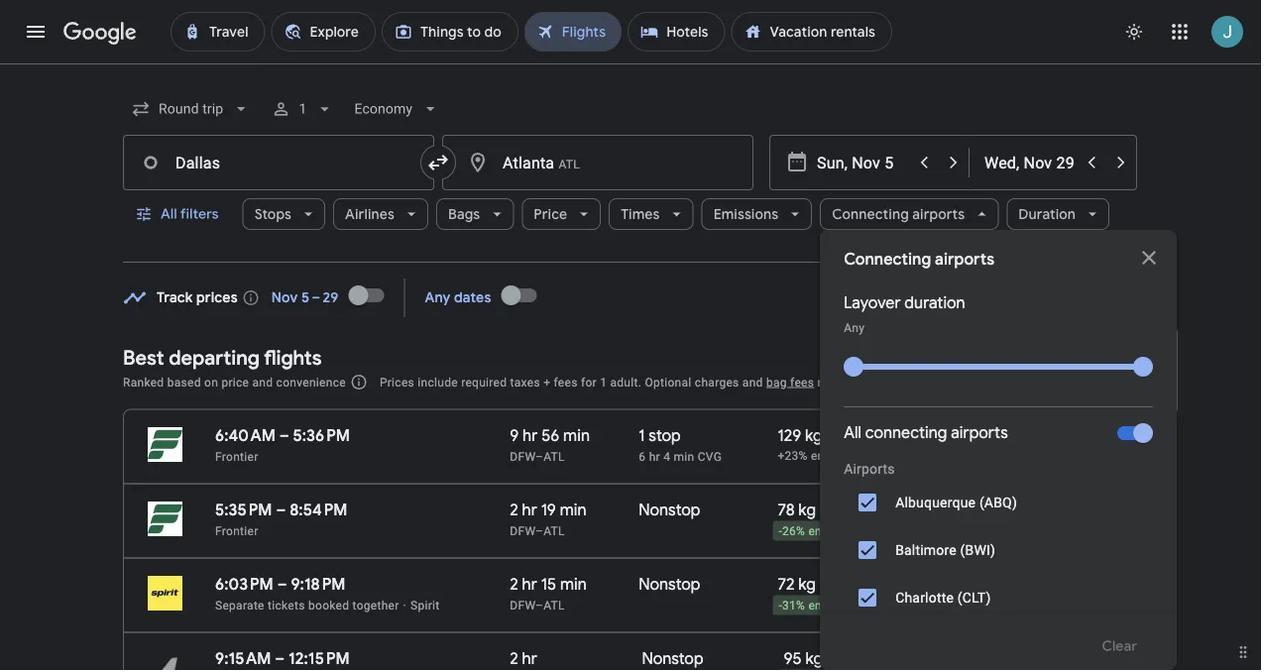 Task type: describe. For each thing, give the bounding box(es) containing it.
5:36 pm
[[293, 425, 350, 446]]

nov 5 – 29
[[272, 289, 339, 307]]

Departure time: 9:15 AM. text field
[[215, 649, 271, 669]]

78 kg co -26% emissions
[[778, 500, 866, 539]]

129 kg co 2
[[778, 425, 858, 448]]

0 vertical spatial emissions
[[811, 449, 868, 463]]

sort by:
[[1055, 373, 1107, 391]]

Arrival time: 12:15 PM. text field
[[289, 649, 350, 669]]

1 vertical spatial connecting
[[844, 249, 931, 270]]

kg for 72
[[799, 574, 816, 595]]

leaves dallas/fort worth international airport at 6:03 pm on sunday, november 5 and arrives at hartsfield-jackson atlanta international airport at 9:18 pm on sunday, november 5. element
[[215, 574, 346, 595]]

baltimore
[[896, 542, 957, 558]]

6
[[639, 450, 646, 464]]

Departure time: 6:03 PM. text field
[[215, 574, 274, 595]]

airports
[[844, 461, 895, 477]]

min for 9 hr 56 min
[[563, 425, 590, 446]]

learn more about tracked prices image
[[242, 289, 260, 307]]

based
[[167, 375, 201, 389]]

passenger
[[880, 375, 939, 389]]

6:03 pm – 9:18 pm
[[215, 574, 346, 595]]

spirit
[[411, 598, 440, 612]]

19
[[541, 500, 556, 520]]

129
[[778, 425, 802, 446]]

charlotte
[[896, 590, 954, 606]]

apply.
[[844, 375, 877, 389]]

1 vertical spatial airports
[[935, 249, 995, 270]]

9
[[510, 425, 519, 446]]

layover duration any
[[844, 293, 965, 335]]

travel $67 change dates
[[862, 339, 954, 402]]

bags button
[[436, 190, 514, 238]]

2 vertical spatial nonstop
[[642, 649, 704, 669]]

+23%
[[778, 449, 808, 463]]

Return text field
[[985, 136, 1076, 189]]

9:15 am
[[215, 649, 271, 669]]

main menu image
[[24, 20, 48, 44]]

2 inside 129 kg co 2
[[851, 432, 858, 448]]

Arrival time: 9:18 PM. text field
[[291, 574, 346, 595]]

albuquerque
[[896, 494, 976, 511]]

airlines
[[345, 205, 395, 223]]

emissions
[[714, 205, 779, 223]]

– up tickets
[[277, 574, 287, 595]]

required
[[461, 375, 507, 389]]

any dates
[[425, 289, 491, 307]]

hr for 9 hr 56 min
[[523, 425, 538, 446]]

passenger assistance button
[[880, 375, 1002, 389]]

hr for 2 hr 19 min
[[522, 500, 537, 520]]

– right departure time: 9:15 am. text field
[[275, 649, 285, 669]]

1 stop flight. element
[[639, 425, 681, 449]]

duration
[[1019, 205, 1076, 223]]

dfw for 9 hr 56 min
[[510, 450, 536, 464]]

all connecting airports
[[844, 423, 1008, 443]]

track prices
[[157, 289, 238, 307]]

6:40 am
[[215, 425, 276, 446]]

(clt)
[[958, 590, 991, 606]]

total duration 2 hr 19 min. element
[[510, 500, 639, 523]]

together
[[353, 598, 399, 612]]

6:03 pm
[[215, 574, 274, 595]]

sort
[[1055, 373, 1083, 391]]

separate tickets booked together
[[215, 598, 399, 612]]

none search field containing connecting airports
[[123, 85, 1177, 670]]

tickets
[[268, 598, 305, 612]]

this price for this flight doesn't include overhead bin access. if you need a carry-on bag, use the bags filter to update prices. image
[[1003, 423, 1027, 447]]

prices include required taxes + fees for 1 adult. optional charges and bag fees may apply. passenger assistance
[[380, 375, 1002, 389]]

nov
[[272, 289, 298, 307]]

nonstop flight. element for 2 hr 19 min
[[639, 500, 701, 523]]

– inside 9 hr 56 min dfw – atl
[[536, 450, 544, 464]]

4
[[664, 450, 671, 464]]

bags
[[448, 205, 480, 223]]

by:
[[1087, 373, 1107, 391]]

hr down 2 hr 15 min dfw – atl
[[522, 649, 537, 669]]

swap origin and destination. image
[[426, 151, 450, 175]]

price
[[534, 205, 567, 223]]

change
[[862, 384, 914, 402]]

date
[[906, 288, 937, 305]]

times button
[[609, 190, 694, 238]]

include
[[418, 375, 458, 389]]

2 for 2 hr 15 min dfw – atl
[[510, 574, 518, 595]]

ranked based on price and convenience
[[123, 375, 346, 389]]

2 vertical spatial airports
[[951, 423, 1008, 443]]

stops button
[[243, 190, 325, 238]]

bag fees button
[[767, 375, 814, 389]]

9:18 pm
[[291, 574, 346, 595]]

min inside 1 stop 6 hr 4 min cvg
[[674, 450, 695, 464]]

prices
[[196, 289, 238, 307]]

atl for 56
[[544, 450, 565, 464]]

kg for 129
[[805, 425, 823, 446]]

9:15 am – 12:15 pm
[[215, 649, 350, 669]]

convenience
[[276, 375, 346, 389]]

connecting inside popup button
[[832, 205, 909, 223]]

grid
[[940, 288, 967, 305]]

on
[[204, 375, 218, 389]]

2 hr
[[510, 649, 537, 669]]

0 vertical spatial dates
[[454, 289, 491, 307]]

stop
[[649, 425, 681, 446]]

co for 78 kg co -26% emissions
[[820, 500, 844, 520]]

+23% emissions
[[778, 449, 868, 463]]

2 hr 19 min dfw – atl
[[510, 500, 587, 538]]

assistance
[[942, 375, 1002, 389]]

Departure time: 5:35 PM. text field
[[215, 500, 272, 520]]

dfw for 2 hr 19 min
[[510, 524, 536, 538]]

charlotte (clt)
[[896, 590, 991, 606]]

prices
[[380, 375, 415, 389]]

hr for 2 hr 15 min
[[522, 574, 537, 595]]

separate tickets booked together. this trip includes tickets from multiple airlines. missed connections may be protected by kiwi.com.. element
[[215, 598, 399, 612]]

Arrival time: 8:54 PM. text field
[[290, 500, 348, 520]]

nonstop for 2 hr 15 min
[[639, 574, 701, 595]]

emissions inside 78 kg co -26% emissions
[[809, 525, 866, 539]]

total duration 9 hr 56 min. element
[[510, 425, 639, 449]]

5 – 29
[[301, 289, 339, 307]]

2 - from the top
[[779, 599, 782, 613]]

kg for 95
[[806, 649, 823, 669]]

26%
[[782, 525, 805, 539]]

total duration 2 hr 15 min. element
[[510, 574, 639, 597]]

find the best price region
[[123, 272, 1199, 416]]

co for 72 kg co
[[820, 574, 844, 595]]

booked
[[308, 598, 349, 612]]

95
[[784, 649, 802, 669]]

adult.
[[610, 375, 642, 389]]

trip
[[1039, 599, 1058, 613]]

– inside 6:40 am – 5:36 pm frontier
[[279, 425, 289, 446]]

separate
[[215, 598, 265, 612]]

– inside 5:35 pm – 8:54 pm frontier
[[276, 500, 286, 520]]



Task type: vqa. For each thing, say whether or not it's contained in the screenshot.
Bus image related to 29
no



Task type: locate. For each thing, give the bounding box(es) containing it.
frontier down departure time: 6:40 am. text box
[[215, 450, 258, 464]]

co right 78
[[820, 500, 844, 520]]

2 horizontal spatial 1
[[639, 425, 645, 446]]

– down 15
[[536, 598, 544, 612]]

any inside layover duration any
[[844, 321, 865, 335]]

2 frontier from the top
[[215, 524, 258, 538]]

None search field
[[123, 85, 1177, 670]]

2 hr 15 min dfw – atl
[[510, 574, 587, 612]]

2 vertical spatial 1
[[639, 425, 645, 446]]

1 vertical spatial dfw
[[510, 524, 536, 538]]

- down 78
[[779, 525, 782, 539]]

all filters
[[161, 205, 219, 223]]

kg right 95
[[806, 649, 823, 669]]

hr
[[523, 425, 538, 446], [649, 450, 660, 464], [522, 500, 537, 520], [522, 574, 537, 595], [522, 649, 537, 669]]

5:35 pm – 8:54 pm frontier
[[215, 500, 348, 538]]

frontier
[[215, 450, 258, 464], [215, 524, 258, 538]]

1 horizontal spatial dates
[[917, 384, 954, 402]]

1
[[299, 101, 307, 117], [600, 375, 607, 389], [639, 425, 645, 446]]

0 vertical spatial airports
[[913, 205, 965, 223]]

2 inside 2 hr 19 min dfw – atl
[[510, 500, 518, 520]]

nonstop for 2 hr 19 min
[[639, 500, 701, 520]]

loading results progress bar
[[0, 63, 1261, 67]]

taxes
[[510, 375, 540, 389]]

– right 5:35 pm text field
[[276, 500, 286, 520]]

all for all connecting airports
[[844, 423, 862, 443]]

2 vertical spatial dfw
[[510, 598, 536, 612]]

– down 19
[[536, 524, 544, 538]]

1 vertical spatial atl
[[544, 524, 565, 538]]

0 horizontal spatial fees
[[554, 375, 578, 389]]

2 inside total duration 2 hr. element
[[510, 649, 518, 669]]

- inside 78 kg co -26% emissions
[[779, 525, 782, 539]]

airports up grid at the top
[[935, 249, 995, 270]]

2 up airports
[[851, 432, 858, 448]]

this price for this flight doesn't include overhead bin access. if you need a carry-on bag, use the bags filter to update prices. image
[[1001, 498, 1025, 521]]

layover
[[844, 293, 901, 313]]

airports
[[913, 205, 965, 223], [935, 249, 995, 270], [951, 423, 1008, 443]]

all filters button
[[123, 190, 235, 238]]

dates
[[454, 289, 491, 307], [917, 384, 954, 402]]

1 button
[[263, 85, 342, 133]]

2 vertical spatial emissions
[[809, 599, 866, 613]]

min inside 2 hr 15 min dfw – atl
[[560, 574, 587, 595]]

connecting airports button
[[820, 190, 999, 238]]

0 horizontal spatial and
[[252, 375, 273, 389]]

0 vertical spatial 1
[[299, 101, 307, 117]]

1 vertical spatial dates
[[917, 384, 954, 402]]

round
[[1004, 599, 1036, 613]]

0 vertical spatial frontier
[[215, 450, 258, 464]]

1 horizontal spatial fees
[[790, 375, 814, 389]]

(abq)
[[980, 494, 1017, 511]]

+
[[544, 375, 551, 389]]

0 horizontal spatial any
[[425, 289, 451, 307]]

1 stop 6 hr 4 min cvg
[[639, 425, 722, 464]]

0 horizontal spatial all
[[161, 205, 177, 223]]

1 vertical spatial nonstop
[[639, 574, 701, 595]]

1 vertical spatial connecting airports
[[844, 249, 995, 270]]

1 vertical spatial 1
[[600, 375, 607, 389]]

price button
[[522, 190, 601, 238]]

co right 95
[[827, 649, 852, 669]]

airlines button
[[333, 190, 428, 238]]

1 frontier from the top
[[215, 450, 258, 464]]

-
[[779, 525, 782, 539], [779, 599, 782, 613]]

min inside 2 hr 19 min dfw – atl
[[560, 500, 587, 520]]

2 vertical spatial atl
[[544, 598, 565, 612]]

dfw inside 9 hr 56 min dfw – atl
[[510, 450, 536, 464]]

leaves dallas/fort worth international airport at 5:35 pm on sunday, november 5 and arrives at hartsfield-jackson atlanta international airport at 8:54 pm on sunday, november 5. element
[[215, 500, 348, 520]]

emissions right 26%
[[809, 525, 866, 539]]

co for 95 kg co
[[827, 649, 852, 669]]

co up +23% emissions
[[826, 425, 851, 446]]

layover (1 of 1) is a 6 hr 4 min layover at cincinnati/northern kentucky international airport in cincinnati. element
[[639, 449, 768, 465]]

any down layover
[[844, 321, 865, 335]]

sort by: button
[[1047, 364, 1138, 400]]

learn more about ranking image
[[350, 373, 368, 391]]

atl inside 2 hr 19 min dfw – atl
[[544, 524, 565, 538]]

hr inside 2 hr 15 min dfw – atl
[[522, 574, 537, 595]]

2 for 2 hr
[[510, 649, 518, 669]]

bag
[[767, 375, 787, 389]]

2 atl from the top
[[544, 524, 565, 538]]

1 vertical spatial nonstop flight. element
[[639, 574, 701, 597]]

dates down bags popup button
[[454, 289, 491, 307]]

dfw
[[510, 450, 536, 464], [510, 524, 536, 538], [510, 598, 536, 612]]

fees
[[554, 375, 578, 389], [790, 375, 814, 389]]

total duration 2 hr. element
[[510, 649, 642, 670]]

and
[[252, 375, 273, 389], [743, 375, 763, 389]]

duration
[[905, 293, 965, 313]]

fees right bag
[[790, 375, 814, 389]]

3 dfw from the top
[[510, 598, 536, 612]]

0 vertical spatial any
[[425, 289, 451, 307]]

1 vertical spatial any
[[844, 321, 865, 335]]

2 dfw from the top
[[510, 524, 536, 538]]

hr left 15
[[522, 574, 537, 595]]

1 vertical spatial all
[[844, 423, 862, 443]]

connecting up layover
[[844, 249, 931, 270]]

1 and from the left
[[252, 375, 273, 389]]

dates inside travel $67 change dates
[[917, 384, 954, 402]]

dfw inside 2 hr 15 min dfw – atl
[[510, 598, 536, 612]]

0 horizontal spatial 1
[[299, 101, 307, 117]]

nonstop flight. element for 2 hr 15 min
[[639, 574, 701, 597]]

0 vertical spatial atl
[[544, 450, 565, 464]]

0 vertical spatial nonstop
[[639, 500, 701, 520]]

all up +23% emissions
[[844, 423, 862, 443]]

airports down assistance
[[951, 423, 1008, 443]]

may
[[818, 375, 841, 389]]

nonstop
[[639, 500, 701, 520], [639, 574, 701, 595], [642, 649, 704, 669]]

1 - from the top
[[779, 525, 782, 539]]

1 for 1 stop 6 hr 4 min cvg
[[639, 425, 645, 446]]

charges
[[695, 375, 739, 389]]

close dialog image
[[1138, 246, 1161, 270]]

1 atl from the top
[[544, 450, 565, 464]]

kg right 72
[[799, 574, 816, 595]]

kg
[[805, 425, 823, 446], [799, 500, 816, 520], [799, 574, 816, 595], [806, 649, 823, 669]]

nonstop flight. element
[[639, 500, 701, 523], [639, 574, 701, 597], [642, 649, 704, 670]]

frontier down 5:35 pm text field
[[215, 524, 258, 538]]

kg inside 129 kg co 2
[[805, 425, 823, 446]]

2 and from the left
[[743, 375, 763, 389]]

frontier for 5:35 pm
[[215, 524, 258, 538]]

None field
[[123, 91, 259, 127], [346, 91, 448, 127], [123, 91, 259, 127], [346, 91, 448, 127]]

travel
[[862, 339, 900, 356]]

– inside 2 hr 15 min dfw – atl
[[536, 598, 544, 612]]

 image
[[403, 598, 407, 612]]

leaves dallas love field airport at 9:15 am on sunday, november 5 and arrives at hartsfield-jackson atlanta international airport at 12:15 pm on sunday, november 5. element
[[215, 649, 350, 669]]

emissions down 129 kg co 2
[[811, 449, 868, 463]]

1 horizontal spatial 1
[[600, 375, 607, 389]]

min for 2 hr 19 min
[[560, 500, 587, 520]]

12:15 pm
[[289, 649, 350, 669]]

for
[[581, 375, 597, 389]]

1 horizontal spatial and
[[743, 375, 763, 389]]

cvg
[[698, 450, 722, 464]]

min right 15
[[560, 574, 587, 595]]

atl for 19
[[544, 524, 565, 538]]

optional
[[645, 375, 692, 389]]

5:35 pm
[[215, 500, 272, 520]]

1 inside popup button
[[299, 101, 307, 117]]

6:40 am – 5:36 pm frontier
[[215, 425, 350, 464]]

1 inside 1 stop 6 hr 4 min cvg
[[639, 425, 645, 446]]

times
[[621, 205, 660, 223]]

leaves dallas/fort worth international airport at 6:40 am on sunday, november 5 and arrives at hartsfield-jackson atlanta international airport at 5:36 pm on sunday, november 5. element
[[215, 425, 350, 446]]

min inside 9 hr 56 min dfw – atl
[[563, 425, 590, 446]]

1 vertical spatial -
[[779, 599, 782, 613]]

co for 129 kg co 2
[[826, 425, 851, 446]]

change appearance image
[[1111, 8, 1158, 56]]

1 vertical spatial frontier
[[215, 524, 258, 538]]

atl down 15
[[544, 598, 565, 612]]

atl inside 2 hr 15 min dfw – atl
[[544, 598, 565, 612]]

departing
[[169, 345, 260, 370]]

any
[[425, 289, 451, 307], [844, 321, 865, 335]]

– left the 5:36 pm
[[279, 425, 289, 446]]

all left filters
[[161, 205, 177, 223]]

dfw for 2 hr 15 min
[[510, 598, 536, 612]]

atl for 15
[[544, 598, 565, 612]]

1 for 1
[[299, 101, 307, 117]]

– down 56
[[536, 450, 544, 464]]

min right 19
[[560, 500, 587, 520]]

Departure text field
[[817, 136, 908, 189]]

72
[[778, 574, 795, 595]]

co up the -31% emissions at the bottom right of the page
[[820, 574, 844, 595]]

–
[[279, 425, 289, 446], [536, 450, 544, 464], [276, 500, 286, 520], [536, 524, 544, 538], [277, 574, 287, 595], [536, 598, 544, 612], [275, 649, 285, 669]]

hr inside 9 hr 56 min dfw – atl
[[523, 425, 538, 446]]

any up include
[[425, 289, 451, 307]]

2 for 2 hr 19 min dfw – atl
[[510, 500, 518, 520]]

0 vertical spatial dfw
[[510, 450, 536, 464]]

emissions down 72 kg co in the right of the page
[[809, 599, 866, 613]]

min right 4
[[674, 450, 695, 464]]

all inside button
[[161, 205, 177, 223]]

1 fees from the left
[[554, 375, 578, 389]]

0 vertical spatial all
[[161, 205, 177, 223]]

- down 72
[[779, 599, 782, 613]]

hr left 19
[[522, 500, 537, 520]]

2 left 15
[[510, 574, 518, 595]]

hr right the 9
[[523, 425, 538, 446]]

atl
[[544, 450, 565, 464], [544, 524, 565, 538], [544, 598, 565, 612]]

Arrival time: 5:36 PM. text field
[[293, 425, 350, 446]]

3 atl from the top
[[544, 598, 565, 612]]

1 horizontal spatial all
[[844, 423, 862, 443]]

all
[[161, 205, 177, 223], [844, 423, 862, 443]]

1 horizontal spatial any
[[844, 321, 865, 335]]

dates up all connecting airports
[[917, 384, 954, 402]]

0 vertical spatial nonstop flight. element
[[639, 500, 701, 523]]

kg right 78
[[799, 500, 816, 520]]

date grid
[[906, 288, 967, 305]]

atl down 56
[[544, 450, 565, 464]]

and right price
[[252, 375, 273, 389]]

frontier inside 6:40 am – 5:36 pm frontier
[[215, 450, 258, 464]]

best departing flights
[[123, 345, 322, 370]]

best
[[123, 345, 164, 370]]

78
[[778, 500, 795, 520]]

emissions
[[811, 449, 868, 463], [809, 525, 866, 539], [809, 599, 866, 613]]

hr left 4
[[649, 450, 660, 464]]

dfw down the 9
[[510, 450, 536, 464]]

$67
[[862, 359, 886, 375]]

connecting
[[865, 423, 947, 443]]

hr inside 1 stop 6 hr 4 min cvg
[[649, 450, 660, 464]]

any inside find the best price region
[[425, 289, 451, 307]]

atl inside 9 hr 56 min dfw – atl
[[544, 450, 565, 464]]

Departure time: 6:40 AM. text field
[[215, 425, 276, 446]]

95 kg co
[[784, 649, 852, 669]]

frontier inside 5:35 pm – 8:54 pm frontier
[[215, 524, 258, 538]]

2 down 2 hr 15 min dfw – atl
[[510, 649, 518, 669]]

1 vertical spatial emissions
[[809, 525, 866, 539]]

kg inside 78 kg co -26% emissions
[[799, 500, 816, 520]]

2 fees from the left
[[790, 375, 814, 389]]

connecting airports down "departure" text field
[[832, 205, 965, 223]]

frontier for 6:40 am
[[215, 450, 258, 464]]

0 vertical spatial connecting
[[832, 205, 909, 223]]

best departing flights main content
[[123, 272, 1199, 670]]

1 dfw from the top
[[510, 450, 536, 464]]

2 vertical spatial nonstop flight. element
[[642, 649, 704, 670]]

min for 2 hr 15 min
[[560, 574, 587, 595]]

72 kg co
[[778, 574, 844, 595]]

kg for 78
[[799, 500, 816, 520]]

filters
[[180, 205, 219, 223]]

dfw up 2 hr
[[510, 598, 536, 612]]

co inside 78 kg co -26% emissions
[[820, 500, 844, 520]]

connecting airports inside popup button
[[832, 205, 965, 223]]

8:54 pm
[[290, 500, 348, 520]]

0 horizontal spatial dates
[[454, 289, 491, 307]]

price
[[222, 375, 249, 389]]

hr inside 2 hr 19 min dfw – atl
[[522, 500, 537, 520]]

dfw down total duration 2 hr 19 min. element
[[510, 524, 536, 538]]

None text field
[[442, 135, 754, 190]]

airports up date grid
[[913, 205, 965, 223]]

connecting airports up date grid 'button' at the top
[[844, 249, 995, 270]]

dfw inside 2 hr 19 min dfw – atl
[[510, 524, 536, 538]]

None text field
[[123, 135, 434, 190]]

co inside 129 kg co 2
[[826, 425, 851, 446]]

duration button
[[1007, 190, 1110, 238]]

airports inside popup button
[[913, 205, 965, 223]]

and left bag
[[743, 375, 763, 389]]

flights
[[264, 345, 322, 370]]

connecting down "departure" text field
[[832, 205, 909, 223]]

atl down 19
[[544, 524, 565, 538]]

all for all filters
[[161, 205, 177, 223]]

2 left 19
[[510, 500, 518, 520]]

connecting airports
[[832, 205, 965, 223], [844, 249, 995, 270]]

0 vertical spatial -
[[779, 525, 782, 539]]

fees right '+'
[[554, 375, 578, 389]]

kg up +23% emissions
[[805, 425, 823, 446]]

0 vertical spatial connecting airports
[[832, 205, 965, 223]]

15
[[541, 574, 556, 595]]

– inside 2 hr 19 min dfw – atl
[[536, 524, 544, 538]]

ranked
[[123, 375, 164, 389]]

2 inside 2 hr 15 min dfw – atl
[[510, 574, 518, 595]]

min right 56
[[563, 425, 590, 446]]

baltimore (bwi)
[[896, 542, 996, 558]]



